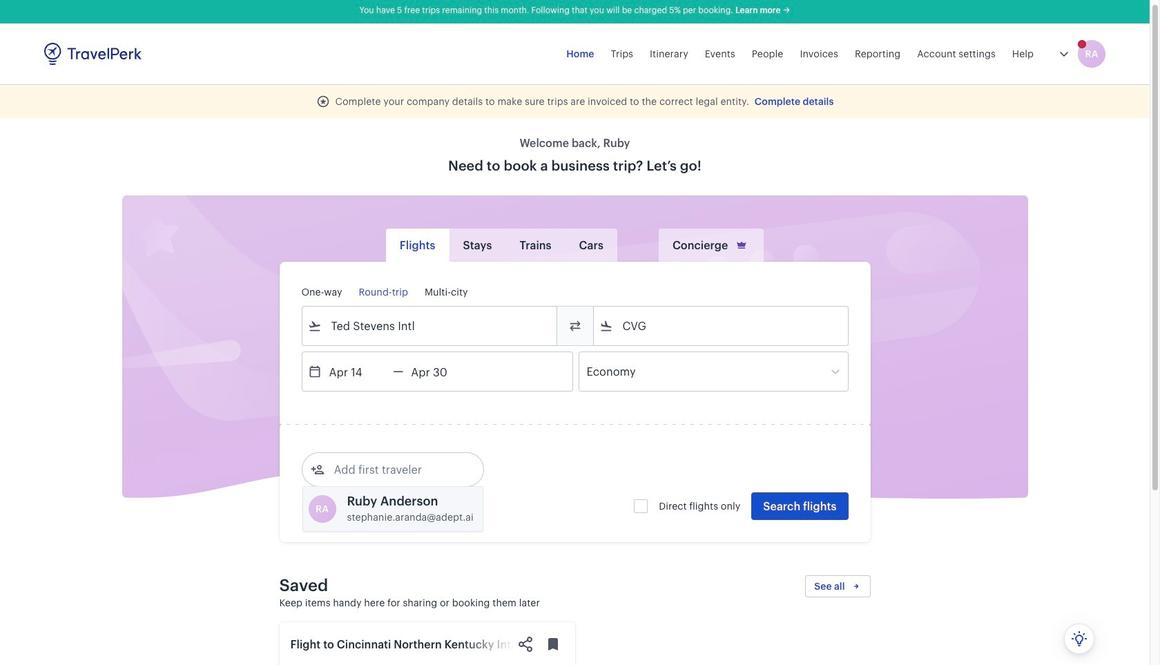 Task type: locate. For each thing, give the bounding box(es) containing it.
To search field
[[613, 315, 830, 337]]

Return text field
[[404, 352, 476, 391]]



Task type: describe. For each thing, give the bounding box(es) containing it.
From search field
[[322, 315, 539, 337]]

Add first traveler search field
[[324, 459, 468, 481]]

Depart text field
[[322, 352, 393, 391]]



